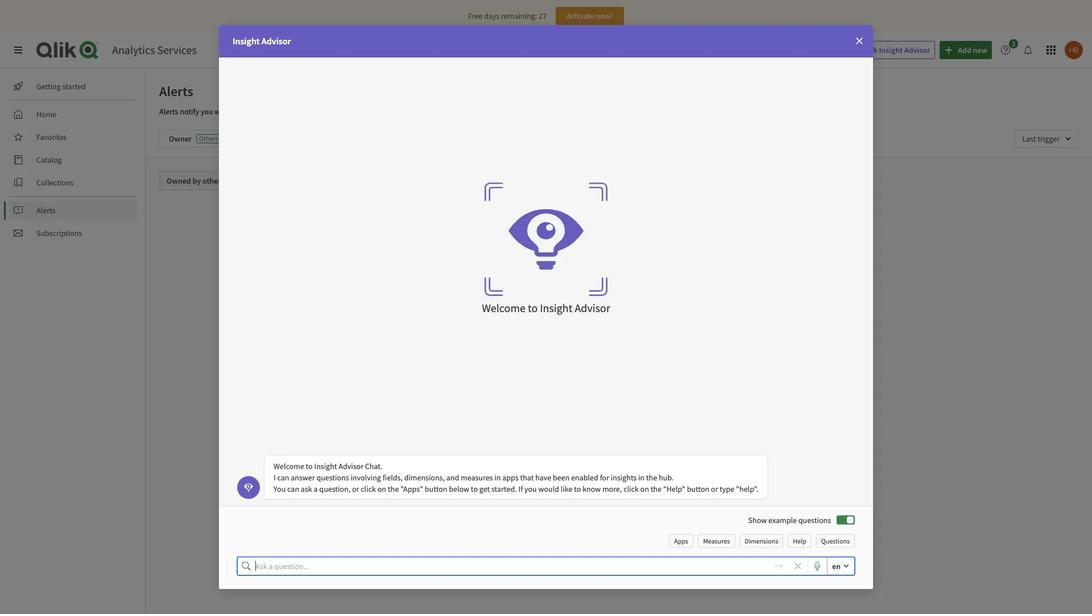 Task type: locate. For each thing, give the bounding box(es) containing it.
questions up help
[[798, 515, 831, 525]]

alerts
[[159, 82, 193, 100], [159, 106, 178, 117], [36, 205, 55, 216]]

no
[[594, 296, 605, 308]]

are down search
[[608, 323, 618, 333]]

0 horizontal spatial your
[[338, 106, 353, 117]]

on
[[378, 484, 386, 494], [640, 484, 649, 494]]

1 horizontal spatial your
[[593, 312, 609, 322]]

hub.
[[659, 472, 674, 483]]

measures
[[461, 472, 493, 483]]

to
[[528, 301, 538, 315], [663, 312, 670, 322], [306, 461, 313, 471], [471, 484, 478, 494], [574, 484, 581, 494]]

getting
[[36, 81, 61, 92]]

0 vertical spatial are
[[254, 106, 264, 117]]

alerts up subscriptions
[[36, 205, 55, 216]]

1 horizontal spatial questions
[[798, 515, 831, 525]]

2 on from the left
[[640, 484, 649, 494]]

0 horizontal spatial on
[[378, 484, 386, 494]]

to left the get
[[471, 484, 478, 494]]

"help"
[[663, 484, 685, 494]]

to right like
[[574, 484, 581, 494]]

important
[[266, 106, 300, 117]]

0 vertical spatial questions
[[316, 472, 349, 483]]

or left type
[[711, 484, 718, 494]]

on left "help"
[[640, 484, 649, 494]]

help
[[793, 536, 806, 545]]

the
[[646, 472, 657, 483], [388, 484, 399, 494], [651, 484, 662, 494]]

in right changes
[[330, 106, 337, 117]]

0 vertical spatial your
[[338, 106, 353, 117]]

are right there
[[254, 106, 264, 117]]

type
[[720, 484, 734, 494]]

1 horizontal spatial or
[[634, 312, 641, 322]]

your
[[338, 106, 353, 117], [593, 312, 609, 322]]

button right "help"
[[687, 484, 709, 494]]

getting started
[[36, 81, 86, 92]]

alerts notify you when there are important changes in your data.
[[159, 106, 372, 117]]

owned by others
[[167, 176, 224, 186]]

2 horizontal spatial in
[[638, 472, 645, 483]]

1 vertical spatial welcome
[[274, 461, 304, 471]]

your left data.
[[338, 106, 353, 117]]

subscriptions link
[[9, 224, 137, 242]]

apps link
[[669, 534, 693, 548]]

1 vertical spatial your
[[593, 312, 609, 322]]

collections
[[36, 177, 73, 188]]

close sidebar menu image
[[14, 46, 23, 55]]

1 horizontal spatial button
[[687, 484, 709, 494]]

1 horizontal spatial you
[[524, 484, 537, 494]]

1 horizontal spatial on
[[640, 484, 649, 494]]

adjusting
[[561, 312, 592, 322]]

1 vertical spatial are
[[608, 323, 618, 333]]

welcome inside welcome to insight advisor chat. i can answer questions involving fields, dimensions, and measures in apps that have been enabled for insights in the hub. you can ask a question, or click on the "apps" button below to get started. if you would like to know more, click on the "help" button or type "help".
[[274, 461, 304, 471]]

advisor inside welcome to insight advisor chat. i can answer questions involving fields, dimensions, and measures in apps that have been enabled for insights in the hub. you can ask a question, or click on the "apps" button below to get started. if you would like to know more, click on the "help" button or type "help".
[[339, 461, 363, 471]]

show
[[748, 515, 767, 525]]

you right if
[[524, 484, 537, 494]]

0 horizontal spatial are
[[254, 106, 264, 117]]

welcome to insight advisor chat. i can answer questions involving fields, dimensions, and measures in apps that have been enabled for insights in the hub. you can ask a question, or click on the "apps" button below to get started. if you would like to know more, click on the "help" button or type "help".
[[274, 461, 758, 494]]

insight advisor dialog
[[219, 25, 873, 589]]

in left apps
[[494, 472, 501, 483]]

the left hub.
[[646, 472, 657, 483]]

button down dimensions, at the left
[[425, 484, 447, 494]]

started.
[[491, 484, 517, 494]]

click down "involving" at the bottom left of page
[[361, 484, 376, 494]]

collections link
[[9, 173, 137, 192]]

1 vertical spatial you
[[594, 323, 606, 333]]

or down "involving" at the bottom left of page
[[352, 484, 359, 494]]

the down fields,
[[388, 484, 399, 494]]

you down no
[[594, 323, 606, 333]]

try
[[549, 312, 559, 322]]

can
[[277, 472, 289, 483], [287, 484, 299, 494]]

owned by others button
[[159, 171, 238, 191]]

questions
[[316, 472, 349, 483], [798, 515, 831, 525]]

your down no
[[593, 312, 609, 322]]

2 vertical spatial you
[[524, 484, 537, 494]]

getting started link
[[9, 77, 137, 96]]

or
[[634, 312, 641, 322], [352, 484, 359, 494], [711, 484, 718, 494]]

1 vertical spatial questions
[[798, 515, 831, 525]]

measures
[[703, 536, 730, 545]]

1 vertical spatial can
[[287, 484, 299, 494]]

alerts link
[[9, 201, 137, 220]]

27
[[539, 11, 547, 21]]

no results found try adjusting your search or filters to find what you are looking for.
[[549, 296, 703, 333]]

are
[[254, 106, 264, 117], [608, 323, 618, 333]]

on down fields,
[[378, 484, 386, 494]]

insight
[[233, 35, 260, 47], [879, 45, 903, 55], [540, 301, 572, 315], [314, 461, 337, 471]]

find
[[671, 312, 684, 322]]

questions up question,
[[316, 472, 349, 483]]

services
[[157, 43, 197, 57]]

1 button from the left
[[425, 484, 447, 494]]

can left ask at the left of page
[[287, 484, 299, 494]]

0 horizontal spatial button
[[425, 484, 447, 494]]

alerts up notify
[[159, 82, 193, 100]]

your inside no results found try adjusting your search or filters to find what you are looking for.
[[593, 312, 609, 322]]

1 horizontal spatial are
[[608, 323, 618, 333]]

0 horizontal spatial in
[[330, 106, 337, 117]]

0 horizontal spatial questions
[[316, 472, 349, 483]]

chat shortcuts list
[[664, 534, 855, 548]]

activate
[[567, 11, 594, 21]]

started
[[62, 81, 86, 92]]

2 horizontal spatial you
[[594, 323, 606, 333]]

advisor inside button
[[904, 45, 930, 55]]

involving
[[351, 472, 381, 483]]

in
[[330, 106, 337, 117], [494, 472, 501, 483], [638, 472, 645, 483]]

notify
[[180, 106, 199, 117]]

subscriptions
[[36, 228, 82, 238]]

more,
[[602, 484, 622, 494]]

in right insights
[[638, 472, 645, 483]]

to left try
[[528, 301, 538, 315]]

enabled
[[571, 472, 598, 483]]

ask
[[301, 484, 312, 494]]

0 horizontal spatial or
[[352, 484, 359, 494]]

0 vertical spatial welcome
[[482, 301, 525, 315]]

click down insights
[[624, 484, 639, 494]]

0 horizontal spatial click
[[361, 484, 376, 494]]

0 horizontal spatial welcome
[[274, 461, 304, 471]]

are inside no results found try adjusting your search or filters to find what you are looking for.
[[608, 323, 618, 333]]

by
[[193, 176, 201, 186]]

1 click from the left
[[361, 484, 376, 494]]

welcome left try
[[482, 301, 525, 315]]

or up looking on the right of page
[[634, 312, 641, 322]]

1 horizontal spatial click
[[624, 484, 639, 494]]

2 click from the left
[[624, 484, 639, 494]]

can right the i
[[277, 472, 289, 483]]

alerts left notify
[[159, 106, 178, 117]]

results
[[606, 296, 633, 308]]

1 horizontal spatial welcome
[[482, 301, 525, 315]]

dimensions
[[745, 536, 778, 545]]

would
[[538, 484, 559, 494]]

ask insight advisor
[[865, 45, 930, 55]]

Ask a question... text field
[[255, 557, 764, 576]]

you left when
[[201, 106, 213, 117]]

measures link
[[698, 534, 735, 548]]

owned
[[167, 176, 191, 186]]

catalog
[[36, 155, 62, 165]]

2 vertical spatial alerts
[[36, 205, 55, 216]]

welcome up the answer
[[274, 461, 304, 471]]

for.
[[647, 323, 657, 333]]

get
[[479, 484, 490, 494]]

0 horizontal spatial you
[[201, 106, 213, 117]]

advisor
[[262, 35, 291, 47], [904, 45, 930, 55], [575, 301, 610, 315], [339, 461, 363, 471]]

to left find
[[663, 312, 670, 322]]



Task type: vqa. For each thing, say whether or not it's contained in the screenshot.
'to' inside the Go to Hub link
no



Task type: describe. For each thing, give the bounding box(es) containing it.
welcome for welcome to insight advisor chat. i can answer questions involving fields, dimensions, and measures in apps that have been enabled for insights in the hub. you can ask a question, or click on the "apps" button below to get started. if you would like to know more, click on the "help" button or type "help".
[[274, 461, 304, 471]]

example
[[768, 515, 797, 525]]

"apps"
[[400, 484, 423, 494]]

analytics services
[[112, 43, 197, 57]]

analytics
[[112, 43, 155, 57]]

free days remaining: 27
[[468, 11, 547, 21]]

like
[[561, 484, 572, 494]]

that
[[520, 472, 534, 483]]

question,
[[319, 484, 350, 494]]

apps
[[674, 536, 688, 545]]

when
[[215, 106, 233, 117]]

have
[[535, 472, 551, 483]]

2 horizontal spatial or
[[711, 484, 718, 494]]

welcome for welcome to insight advisor
[[482, 301, 525, 315]]

remaining:
[[501, 11, 537, 21]]

insights
[[611, 472, 637, 483]]

show example questions
[[748, 515, 831, 525]]

if
[[518, 484, 523, 494]]

navigation pane element
[[0, 73, 145, 247]]

activate now!
[[567, 11, 613, 21]]

favorites
[[36, 132, 67, 142]]

free
[[468, 11, 482, 21]]

and
[[446, 472, 459, 483]]

last trigger image
[[1015, 130, 1078, 148]]

questions link
[[816, 534, 855, 548]]

dimensions,
[[404, 472, 445, 483]]

Search text field
[[659, 41, 840, 59]]

changes
[[301, 106, 329, 117]]

filters
[[642, 312, 661, 322]]

answer
[[291, 472, 315, 483]]

search
[[610, 312, 632, 322]]

alerts inside alerts link
[[36, 205, 55, 216]]

or inside no results found try adjusting your search or filters to find what you are looking for.
[[634, 312, 641, 322]]

below
[[449, 484, 469, 494]]

0 vertical spatial can
[[277, 472, 289, 483]]

there
[[235, 106, 252, 117]]

en button
[[827, 557, 855, 575]]

2 button from the left
[[687, 484, 709, 494]]

1 on from the left
[[378, 484, 386, 494]]

apps
[[502, 472, 518, 483]]

ask insight advisor button
[[846, 41, 935, 59]]

a
[[314, 484, 318, 494]]

filters region
[[146, 121, 1092, 157]]

fields,
[[383, 472, 403, 483]]

been
[[553, 472, 570, 483]]

0 vertical spatial alerts
[[159, 82, 193, 100]]

home
[[36, 109, 56, 119]]

insight inside welcome to insight advisor chat. i can answer questions involving fields, dimensions, and measures in apps that have been enabled for insights in the hub. you can ask a question, or click on the "apps" button below to get started. if you would like to know more, click on the "help" button or type "help".
[[314, 461, 337, 471]]

0 vertical spatial you
[[201, 106, 213, 117]]

dimensions link
[[740, 534, 783, 548]]

searchbar element
[[641, 41, 840, 59]]

what
[[686, 312, 703, 322]]

catalog link
[[9, 151, 137, 169]]

others
[[203, 176, 224, 186]]

1 vertical spatial alerts
[[159, 106, 178, 117]]

you
[[274, 484, 286, 494]]

questions inside welcome to insight advisor chat. i can answer questions involving fields, dimensions, and measures in apps that have been enabled for insights in the hub. you can ask a question, or click on the "apps" button below to get started. if you would like to know more, click on the "help" button or type "help".
[[316, 472, 349, 483]]

ask
[[865, 45, 877, 55]]

favorites link
[[9, 128, 137, 146]]

activate now! link
[[556, 7, 624, 25]]

1 horizontal spatial in
[[494, 472, 501, 483]]

days
[[484, 11, 500, 21]]

chat.
[[365, 461, 383, 471]]

insight advisor
[[233, 35, 291, 47]]

know
[[583, 484, 601, 494]]

to inside no results found try adjusting your search or filters to find what you are looking for.
[[663, 312, 670, 322]]

you inside no results found try adjusting your search or filters to find what you are looking for.
[[594, 323, 606, 333]]

analytics services element
[[112, 43, 197, 57]]

welcome to insight advisor
[[482, 301, 610, 315]]

looking
[[620, 323, 645, 333]]

i
[[274, 472, 276, 483]]

for
[[600, 472, 609, 483]]

now!
[[596, 11, 613, 21]]

questions
[[821, 536, 850, 545]]

you inside welcome to insight advisor chat. i can answer questions involving fields, dimensions, and measures in apps that have been enabled for insights in the hub. you can ask a question, or click on the "apps" button below to get started. if you would like to know more, click on the "help" button or type "help".
[[524, 484, 537, 494]]

en
[[832, 561, 841, 571]]

to up the answer
[[306, 461, 313, 471]]

data.
[[355, 106, 372, 117]]

"help".
[[736, 484, 758, 494]]

help link
[[788, 534, 811, 548]]

the down hub.
[[651, 484, 662, 494]]

insight inside button
[[879, 45, 903, 55]]

home link
[[9, 105, 137, 123]]

found
[[635, 296, 658, 308]]



